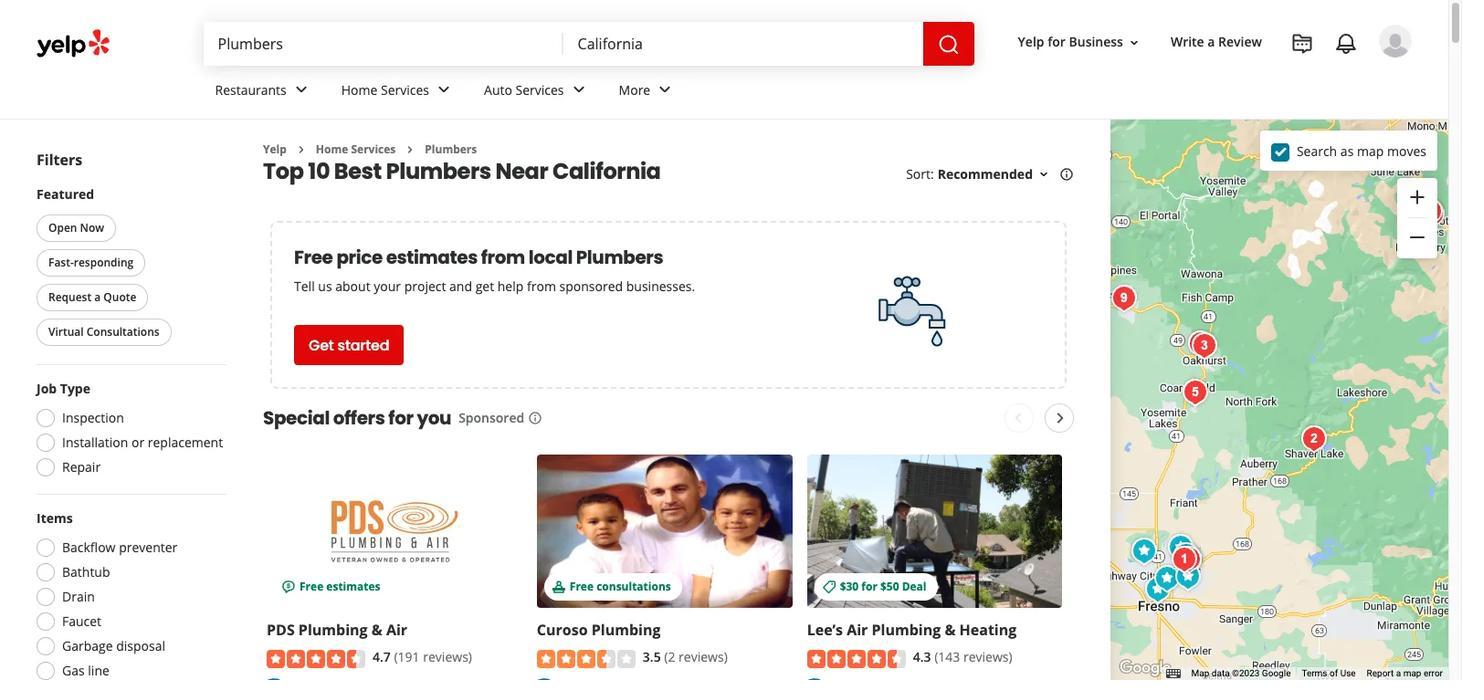 Task type: describe. For each thing, give the bounding box(es) containing it.
1 & from the left
[[372, 621, 383, 641]]

sierra plumbing & repipe image
[[1187, 328, 1224, 365]]

notifications image
[[1336, 33, 1358, 55]]

drain
[[62, 588, 95, 606]]

terms
[[1302, 669, 1328, 679]]

business categories element
[[201, 66, 1413, 119]]

open now button
[[37, 215, 116, 242]]

yelp link
[[263, 142, 287, 157]]

help
[[498, 278, 524, 296]]

reviews) for curoso plumbing
[[679, 649, 728, 666]]

4.7 star rating image
[[267, 650, 365, 669]]

plumbing for curoso
[[592, 621, 661, 641]]

nelson plumbing image
[[1167, 542, 1203, 578]]

estimates inside free price estimates from local plumbers tell us about your project and get help from sponsored businesses.
[[386, 245, 478, 271]]

$30 for $50 deal link
[[807, 455, 1063, 609]]

all star plumbing image
[[1140, 572, 1177, 609]]

4.7
[[373, 649, 391, 666]]

free price estimates from local plumbers image
[[869, 266, 961, 358]]

curoso plumbing
[[537, 621, 661, 641]]

review
[[1219, 33, 1263, 51]]

get
[[476, 278, 494, 296]]

your
[[374, 278, 401, 296]]

search image
[[938, 33, 960, 55]]

3.5 star rating image
[[537, 650, 636, 669]]

gas line
[[62, 662, 109, 680]]

16 verified v2 image
[[537, 678, 552, 681]]

free estimates link
[[267, 455, 523, 609]]

faucet
[[62, 613, 101, 630]]

best
[[334, 157, 382, 187]]

report a map error link
[[1368, 669, 1444, 679]]

reviews) for lee's air plumbing & heating
[[964, 649, 1013, 666]]

gas
[[62, 662, 85, 680]]

plumbers right best
[[386, 157, 491, 187]]

lee's
[[807, 621, 843, 641]]

free consultations link
[[537, 455, 793, 609]]

open now
[[48, 220, 104, 236]]

a for write
[[1208, 33, 1216, 51]]

google
[[1263, 669, 1292, 679]]

16 chevron down v2 image for recommended
[[1037, 167, 1052, 182]]

free price estimates from local plumbers tell us about your project and get help from sponsored businesses.
[[294, 245, 696, 296]]

24 chevron down v2 image for auto services
[[568, 79, 590, 101]]

free consultations
[[570, 580, 671, 595]]

installation
[[62, 434, 128, 451]]

16 free consultations v2 image
[[552, 580, 566, 595]]

curoso plumbing image
[[1169, 538, 1205, 575]]

special offers for you
[[263, 406, 452, 432]]

data
[[1212, 669, 1230, 679]]

4.3 star rating image
[[807, 650, 906, 669]]

none field find
[[218, 34, 549, 54]]

recommended button
[[938, 166, 1052, 183]]

recommended
[[938, 166, 1033, 183]]

business
[[1070, 33, 1124, 51]]

nolan p. image
[[1380, 25, 1413, 58]]

10
[[308, 157, 330, 187]]

restaurants link
[[201, 66, 327, 119]]

zoom in image
[[1407, 186, 1429, 208]]

services right auto
[[516, 81, 564, 98]]

project
[[404, 278, 446, 296]]

24 chevron down v2 image for home services
[[433, 79, 455, 101]]

Near text field
[[578, 34, 909, 54]]

sweetwater plumbing image
[[1413, 194, 1449, 230]]

(2
[[665, 649, 676, 666]]

a for request
[[94, 290, 101, 305]]

previous image
[[1008, 408, 1030, 430]]

filters
[[37, 150, 82, 170]]

pds plumbing & air image
[[1171, 542, 1208, 578]]

16 info v2 image
[[528, 411, 543, 426]]

preventer
[[119, 539, 178, 556]]

affordable  plumbing service image
[[1178, 375, 1214, 411]]

heating
[[960, 621, 1017, 641]]

fast-responding button
[[37, 249, 146, 277]]

projects image
[[1292, 33, 1314, 55]]

report
[[1368, 669, 1395, 679]]

get
[[309, 335, 334, 356]]

lee's air plumbing & heating
[[807, 621, 1017, 641]]

free for price
[[294, 245, 333, 271]]

virtual consultations
[[48, 324, 160, 340]]

16 info v2 image
[[1060, 167, 1075, 182]]

3.5
[[643, 649, 661, 666]]

now
[[80, 220, 104, 236]]

damon's plumbing image
[[1107, 281, 1143, 317]]

deal
[[902, 580, 927, 595]]

open
[[48, 220, 77, 236]]

24 chevron down v2 image for more
[[654, 79, 676, 101]]

option group containing items
[[31, 510, 227, 681]]

of
[[1330, 669, 1339, 679]]

free estimates
[[300, 580, 381, 595]]

pds
[[267, 621, 295, 641]]

yelp for yelp link
[[263, 142, 287, 157]]

1 vertical spatial home
[[316, 142, 348, 157]]

mark's plumbing image
[[1297, 421, 1333, 458]]

line
[[88, 662, 109, 680]]

virtual consultations button
[[37, 319, 171, 346]]

backflow preventer
[[62, 539, 178, 556]]

zoom out image
[[1407, 227, 1429, 249]]

services down find field
[[381, 81, 430, 98]]

disposal
[[116, 638, 165, 655]]

Find text field
[[218, 34, 549, 54]]

16 chevron down v2 image for yelp for business
[[1128, 35, 1142, 50]]

$50
[[881, 580, 900, 595]]

4.3 (143 reviews)
[[913, 649, 1013, 666]]

started
[[338, 335, 390, 356]]

keyboard shortcuts image
[[1166, 670, 1181, 679]]

backflow
[[62, 539, 116, 556]]

job type
[[37, 380, 90, 397]]

$30
[[840, 580, 859, 595]]

pds plumbing & air link
[[267, 621, 408, 641]]

1 vertical spatial home services link
[[316, 142, 396, 157]]

sort:
[[907, 166, 934, 183]]

higerd plumbing image
[[1414, 196, 1451, 233]]

$30 for $50 deal
[[840, 580, 927, 595]]

map data ©2023 google
[[1192, 669, 1292, 679]]

(191
[[394, 649, 420, 666]]

1 vertical spatial from
[[527, 278, 556, 296]]

a for report
[[1397, 669, 1402, 679]]

16 free estimates v2 image
[[281, 580, 296, 595]]

search as map moves
[[1297, 142, 1427, 159]]

free for estimates
[[300, 580, 324, 595]]

replacement
[[148, 434, 223, 451]]

16 deal v2 image
[[822, 580, 837, 595]]

virtual
[[48, 324, 84, 340]]

4.3
[[913, 649, 932, 666]]

oakhurst plumbing image
[[1183, 326, 1220, 363]]



Task type: vqa. For each thing, say whether or not it's contained in the screenshot.
"AMERICAN" to the bottom
no



Task type: locate. For each thing, give the bounding box(es) containing it.
3 reviews) from the left
[[964, 649, 1013, 666]]

home services link right top
[[316, 142, 396, 157]]

reviews) down heating
[[964, 649, 1013, 666]]

estimates up pds plumbing & air
[[327, 580, 381, 595]]

write
[[1171, 33, 1205, 51]]

0 horizontal spatial 16 chevron down v2 image
[[1037, 167, 1052, 182]]

24 chevron down v2 image right auto services
[[568, 79, 590, 101]]

bathtub
[[62, 564, 110, 581]]

0 vertical spatial a
[[1208, 33, 1216, 51]]

estimates
[[386, 245, 478, 271], [327, 580, 381, 595]]

0 vertical spatial from
[[481, 245, 525, 271]]

plumbers up "sponsored"
[[576, 245, 664, 271]]

fast-
[[48, 255, 74, 270]]

map
[[1358, 142, 1385, 159], [1404, 669, 1422, 679]]

& up (143
[[945, 621, 956, 641]]

and
[[450, 278, 472, 296]]

auto
[[484, 81, 513, 98]]

home services inside business categories element
[[341, 81, 430, 98]]

1 horizontal spatial a
[[1208, 33, 1216, 51]]

for inside button
[[1048, 33, 1066, 51]]

local
[[529, 245, 573, 271]]

1 horizontal spatial reviews)
[[679, 649, 728, 666]]

16 chevron down v2 image inside recommended popup button
[[1037, 167, 1052, 182]]

estimates up project
[[386, 245, 478, 271]]

0 horizontal spatial air
[[386, 621, 408, 641]]

free right 16 free estimates v2 image
[[300, 580, 324, 595]]

plumbing up "4.3"
[[872, 621, 941, 641]]

1 horizontal spatial 16 chevron right v2 image
[[403, 142, 418, 157]]

curoso
[[537, 621, 588, 641]]

plumbing for pds
[[299, 621, 368, 641]]

home services right top
[[316, 142, 396, 157]]

©2023
[[1233, 669, 1260, 679]]

featured group
[[33, 185, 227, 350]]

0 vertical spatial yelp
[[1018, 33, 1045, 51]]

goode plumbing image
[[1171, 544, 1208, 580]]

for for yelp
[[1048, 33, 1066, 51]]

from
[[481, 245, 525, 271], [527, 278, 556, 296]]

1 horizontal spatial &
[[945, 621, 956, 641]]

home services down find field
[[341, 81, 430, 98]]

0 horizontal spatial a
[[94, 290, 101, 305]]

16 chevron right v2 image for home services
[[294, 142, 309, 157]]

0 horizontal spatial 16 verified v2 image
[[267, 678, 281, 681]]

home inside business categories element
[[341, 81, 378, 98]]

plumbing up 3.5 at the bottom left
[[592, 621, 661, 641]]

0 horizontal spatial for
[[389, 406, 414, 432]]

air up (191
[[386, 621, 408, 641]]

sponsored
[[560, 278, 623, 296]]

request a quote button
[[37, 284, 148, 312]]

24 chevron down v2 image right the more
[[654, 79, 676, 101]]

option group containing job type
[[31, 380, 227, 482]]

a left quote on the top left
[[94, 290, 101, 305]]

map left error in the bottom right of the page
[[1404, 669, 1422, 679]]

2 16 verified v2 image from the left
[[807, 678, 822, 681]]

plumbers inside free price estimates from local plumbers tell us about your project and get help from sponsored businesses.
[[576, 245, 664, 271]]

home down find field
[[341, 81, 378, 98]]

a
[[1208, 33, 1216, 51], [94, 290, 101, 305], [1397, 669, 1402, 679]]

us
[[318, 278, 332, 296]]

2 horizontal spatial for
[[1048, 33, 1066, 51]]

map for moves
[[1358, 142, 1385, 159]]

schilling plumbing image
[[1409, 193, 1446, 229]]

(143
[[935, 649, 961, 666]]

free right the 16 free consultations v2 icon
[[570, 580, 594, 595]]

terms of use link
[[1302, 669, 1357, 679]]

1 horizontal spatial 16 chevron down v2 image
[[1128, 35, 1142, 50]]

plumbers
[[425, 142, 477, 157], [386, 157, 491, 187], [576, 245, 664, 271]]

for left the business
[[1048, 33, 1066, 51]]

24 chevron down v2 image inside more link
[[654, 79, 676, 101]]

1 vertical spatial estimates
[[327, 580, 381, 595]]

none field near
[[578, 34, 909, 54]]

0 horizontal spatial from
[[481, 245, 525, 271]]

moves
[[1388, 142, 1427, 159]]

tell
[[294, 278, 315, 296]]

0 horizontal spatial estimates
[[327, 580, 381, 595]]

type
[[60, 380, 90, 397]]

a right report
[[1397, 669, 1402, 679]]

from down local
[[527, 278, 556, 296]]

map for error
[[1404, 669, 1422, 679]]

1 vertical spatial map
[[1404, 669, 1422, 679]]

1 horizontal spatial estimates
[[386, 245, 478, 271]]

pds plumbing & air image
[[1171, 542, 1208, 578]]

yelp left the business
[[1018, 33, 1045, 51]]

or
[[132, 434, 144, 451]]

for left $50
[[862, 580, 878, 595]]

free inside free price estimates from local plumbers tell us about your project and get help from sponsored businesses.
[[294, 245, 333, 271]]

2 24 chevron down v2 image from the left
[[568, 79, 590, 101]]

yelp for business
[[1018, 33, 1124, 51]]

request
[[48, 290, 92, 305]]

plumbing
[[299, 621, 368, 641], [592, 621, 661, 641], [872, 621, 941, 641]]

None search field
[[203, 22, 978, 66]]

fast-responding
[[48, 255, 134, 270]]

2 plumbing from the left
[[592, 621, 661, 641]]

1 horizontal spatial plumbing
[[592, 621, 661, 641]]

sponsored
[[459, 410, 525, 427]]

top 10 best plumbers near california
[[263, 157, 661, 187]]

24 chevron down v2 image inside auto services link
[[568, 79, 590, 101]]

2 horizontal spatial plumbing
[[872, 621, 941, 641]]

0 vertical spatial for
[[1048, 33, 1066, 51]]

for left you
[[389, 406, 414, 432]]

special
[[263, 406, 330, 432]]

reviews)
[[423, 649, 472, 666], [679, 649, 728, 666], [964, 649, 1013, 666]]

more link
[[604, 66, 691, 119]]

repair
[[62, 459, 101, 476]]

1 reviews) from the left
[[423, 649, 472, 666]]

2 option group from the top
[[31, 510, 227, 681]]

0 horizontal spatial none field
[[218, 34, 549, 54]]

more
[[619, 81, 651, 98]]

2 none field from the left
[[578, 34, 909, 54]]

1 horizontal spatial 24 chevron down v2 image
[[568, 79, 590, 101]]

1 horizontal spatial yelp
[[1018, 33, 1045, 51]]

24 chevron down v2 image
[[433, 79, 455, 101], [568, 79, 590, 101], [654, 79, 676, 101]]

0 horizontal spatial 16 chevron right v2 image
[[294, 142, 309, 157]]

free for consultations
[[570, 580, 594, 595]]

16 verified v2 image down 4.3 star rating image
[[807, 678, 822, 681]]

1 vertical spatial 16 chevron down v2 image
[[1037, 167, 1052, 182]]

central valley sewer image
[[1127, 534, 1163, 570]]

16 verified v2 image
[[267, 678, 281, 681], [807, 678, 822, 681]]

free up tell
[[294, 245, 333, 271]]

16 chevron down v2 image right the business
[[1128, 35, 1142, 50]]

yelp for yelp for business
[[1018, 33, 1045, 51]]

responding
[[74, 255, 134, 270]]

16 chevron down v2 image left 16 info v2 image
[[1037, 167, 1052, 182]]

0 vertical spatial map
[[1358, 142, 1385, 159]]

plumbers left near on the top of page
[[425, 142, 477, 157]]

businesses.
[[627, 278, 696, 296]]

consultations
[[87, 324, 160, 340]]

reviews) right (2
[[679, 649, 728, 666]]

top
[[263, 157, 304, 187]]

1 horizontal spatial from
[[527, 278, 556, 296]]

air
[[386, 621, 408, 641], [847, 621, 868, 641]]

plumbing up 4.7 star rating image
[[299, 621, 368, 641]]

reviews) for pds plumbing & air
[[423, 649, 472, 666]]

consultations
[[597, 580, 671, 595]]

None field
[[218, 34, 549, 54], [578, 34, 909, 54]]

garbage
[[62, 638, 113, 655]]

featured
[[37, 185, 94, 203]]

services right 10
[[351, 142, 396, 157]]

you
[[417, 406, 452, 432]]

1 horizontal spatial air
[[847, 621, 868, 641]]

garbage disposal
[[62, 638, 165, 655]]

16 chevron right v2 image for plumbers
[[403, 142, 418, 157]]

16 chevron right v2 image right yelp link
[[294, 142, 309, 157]]

a right write
[[1208, 33, 1216, 51]]

a inside button
[[94, 290, 101, 305]]

google image
[[1116, 657, 1176, 681]]

price
[[337, 245, 383, 271]]

from up help
[[481, 245, 525, 271]]

near
[[496, 157, 549, 187]]

write a review link
[[1164, 26, 1270, 59]]

2 & from the left
[[945, 621, 956, 641]]

yang's drain and plumbing image
[[1149, 561, 1186, 598]]

1 16 chevron right v2 image from the left
[[294, 142, 309, 157]]

0 vertical spatial 16 chevron down v2 image
[[1128, 35, 1142, 50]]

2 air from the left
[[847, 621, 868, 641]]

1 plumbing from the left
[[299, 621, 368, 641]]

user actions element
[[1004, 23, 1438, 135]]

1 horizontal spatial 16 verified v2 image
[[807, 678, 822, 681]]

reviews) right (191
[[423, 649, 472, 666]]

1 option group from the top
[[31, 380, 227, 482]]

2 horizontal spatial a
[[1397, 669, 1402, 679]]

home services
[[341, 81, 430, 98], [316, 142, 396, 157]]

& up 4.7
[[372, 621, 383, 641]]

0 horizontal spatial map
[[1358, 142, 1385, 159]]

0 horizontal spatial yelp
[[263, 142, 287, 157]]

items
[[37, 510, 73, 527]]

2 horizontal spatial reviews)
[[964, 649, 1013, 666]]

job
[[37, 380, 57, 397]]

inspection
[[62, 409, 124, 427]]

0 horizontal spatial 24 chevron down v2 image
[[433, 79, 455, 101]]

yelp left 10
[[263, 142, 287, 157]]

1 horizontal spatial for
[[862, 580, 878, 595]]

for for $30
[[862, 580, 878, 595]]

2 16 chevron right v2 image from the left
[[403, 142, 418, 157]]

1 vertical spatial yelp
[[263, 142, 287, 157]]

1 24 chevron down v2 image from the left
[[433, 79, 455, 101]]

1 air from the left
[[386, 621, 408, 641]]

2 vertical spatial for
[[862, 580, 878, 595]]

0 vertical spatial home services link
[[327, 66, 470, 119]]

1 horizontal spatial none field
[[578, 34, 909, 54]]

next image
[[1050, 408, 1072, 430]]

1 vertical spatial home services
[[316, 142, 396, 157]]

0 horizontal spatial reviews)
[[423, 649, 472, 666]]

allbritten image
[[1171, 559, 1207, 596]]

24 chevron down v2 image
[[290, 79, 312, 101]]

estimates inside free estimates link
[[327, 580, 381, 595]]

2 horizontal spatial 24 chevron down v2 image
[[654, 79, 676, 101]]

quote
[[104, 290, 136, 305]]

option group
[[31, 380, 227, 482], [31, 510, 227, 681]]

1 vertical spatial a
[[94, 290, 101, 305]]

0 vertical spatial home
[[341, 81, 378, 98]]

2 reviews) from the left
[[679, 649, 728, 666]]

air up 4.3 star rating image
[[847, 621, 868, 641]]

auto services link
[[470, 66, 604, 119]]

16 chevron down v2 image
[[1128, 35, 1142, 50], [1037, 167, 1052, 182]]

0 vertical spatial home services
[[341, 81, 430, 98]]

map right as
[[1358, 142, 1385, 159]]

lee's air plumbing & heating image
[[1163, 530, 1200, 567]]

1 16 verified v2 image from the left
[[267, 678, 281, 681]]

16 verified v2 image down 4.7 star rating image
[[267, 678, 281, 681]]

16 chevron down v2 image inside yelp for business button
[[1128, 35, 1142, 50]]

2 vertical spatial a
[[1397, 669, 1402, 679]]

installation or replacement
[[62, 434, 223, 451]]

group
[[1398, 178, 1438, 259]]

1 vertical spatial option group
[[31, 510, 227, 681]]

california
[[553, 157, 661, 187]]

1 none field from the left
[[218, 34, 549, 54]]

use
[[1341, 669, 1357, 679]]

24 chevron down v2 image left auto
[[433, 79, 455, 101]]

1 vertical spatial for
[[389, 406, 414, 432]]

map region
[[1011, 0, 1463, 681]]

0 horizontal spatial plumbing
[[299, 621, 368, 641]]

0 vertical spatial estimates
[[386, 245, 478, 271]]

home services link down find field
[[327, 66, 470, 119]]

get started
[[309, 335, 390, 356]]

16 chevron right v2 image left plumbers link
[[403, 142, 418, 157]]

16 chevron right v2 image
[[294, 142, 309, 157], [403, 142, 418, 157]]

get started button
[[294, 326, 404, 366]]

3 plumbing from the left
[[872, 621, 941, 641]]

report a map error
[[1368, 669, 1444, 679]]

0 vertical spatial option group
[[31, 380, 227, 482]]

terms of use
[[1302, 669, 1357, 679]]

auto services
[[484, 81, 564, 98]]

0 horizontal spatial &
[[372, 621, 383, 641]]

lee's air plumbing & heating link
[[807, 621, 1017, 641]]

3 24 chevron down v2 image from the left
[[654, 79, 676, 101]]

3.5 (2 reviews)
[[643, 649, 728, 666]]

1 horizontal spatial map
[[1404, 669, 1422, 679]]

yelp inside button
[[1018, 33, 1045, 51]]

map
[[1192, 669, 1210, 679]]

home right top
[[316, 142, 348, 157]]



